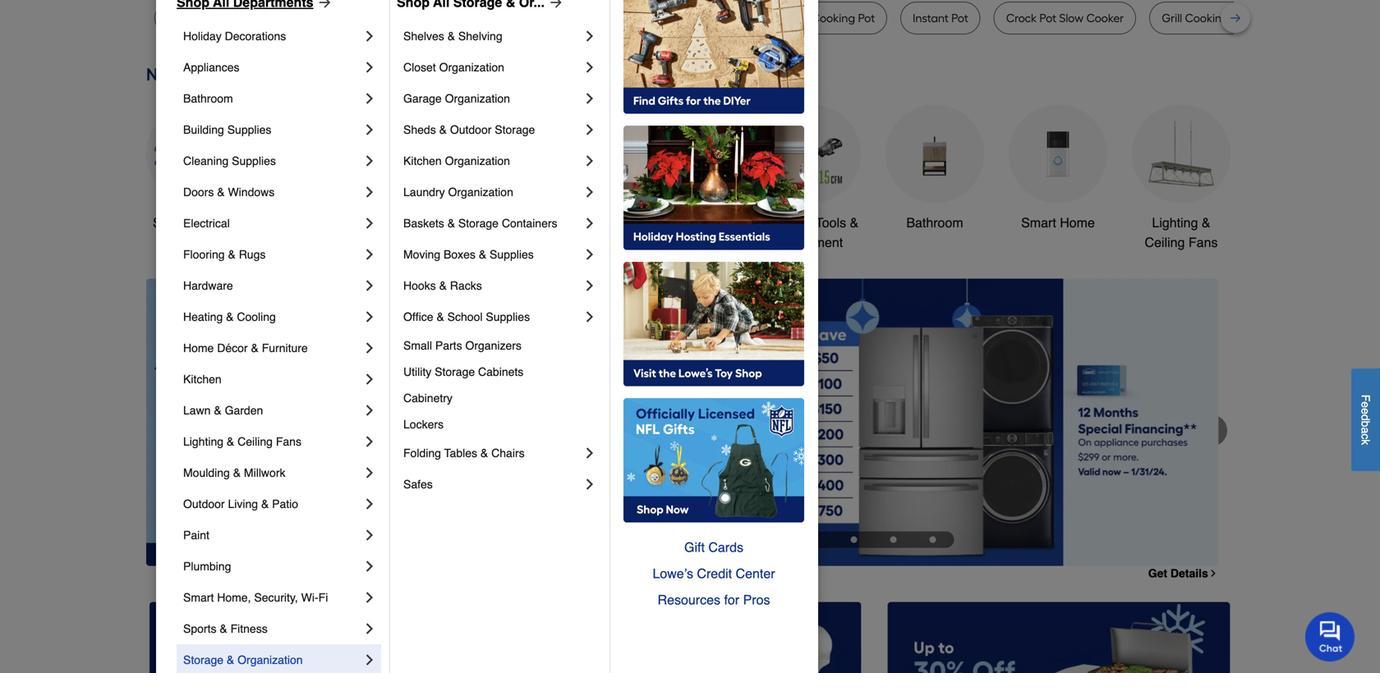 Task type: vqa. For each thing, say whether or not it's contained in the screenshot.
Emailaddress text box
no



Task type: locate. For each thing, give the bounding box(es) containing it.
0 horizontal spatial smart
[[183, 591, 214, 605]]

0 vertical spatial lighting & ceiling fans link
[[1132, 105, 1231, 253]]

holiday decorations link
[[183, 21, 361, 52]]

electrical link
[[183, 208, 361, 239]]

outdoor for outdoor living & patio
[[183, 498, 225, 511]]

lighting & ceiling fans link
[[1132, 105, 1231, 253], [183, 426, 361, 458]]

chevron right image for laundry organization
[[582, 184, 598, 200]]

0 horizontal spatial lighting & ceiling fans link
[[183, 426, 361, 458]]

tables
[[444, 447, 477, 460]]

moving
[[403, 248, 440, 261]]

triple
[[357, 11, 386, 25]]

1 horizontal spatial lighting & ceiling fans link
[[1132, 105, 1231, 253]]

1 horizontal spatial lighting & ceiling fans
[[1145, 215, 1218, 250]]

1 horizontal spatial crock
[[1006, 11, 1037, 25]]

hardware
[[183, 279, 233, 292]]

folding
[[403, 447, 441, 460]]

2 pot from the left
[[858, 11, 875, 25]]

0 vertical spatial outdoor
[[450, 123, 492, 136]]

1 vertical spatial home
[[183, 342, 214, 355]]

4 pot from the left
[[1040, 11, 1056, 25]]

3 pot from the left
[[951, 11, 968, 25]]

decorations down christmas
[[530, 235, 600, 250]]

chevron right image for kitchen
[[361, 371, 378, 388]]

heating
[[183, 311, 223, 324]]

outdoor down garage organization
[[450, 123, 492, 136]]

fitness
[[230, 623, 268, 636]]

chevron right image for smart home, security, wi-fi
[[361, 590, 378, 606]]

1 vertical spatial outdoor
[[765, 215, 812, 230]]

0 vertical spatial decorations
[[225, 30, 286, 43]]

2 horizontal spatial outdoor
[[765, 215, 812, 230]]

garage
[[403, 92, 442, 105]]

grill
[[1162, 11, 1182, 25]]

0 vertical spatial lighting & ceiling fans
[[1145, 215, 1218, 250]]

hooks
[[403, 279, 436, 292]]

chevron right image for office & school supplies
[[582, 309, 598, 325]]

storage down parts
[[435, 366, 475, 379]]

1 horizontal spatial bathroom link
[[886, 105, 984, 233]]

0 horizontal spatial fans
[[276, 435, 301, 449]]

chevron right image for plumbing
[[361, 559, 378, 575]]

get details link
[[985, 567, 1056, 580]]

garage organization
[[403, 92, 510, 105]]

christmas decorations link
[[516, 105, 614, 253]]

hooks & racks link
[[403, 270, 582, 301]]

windows
[[228, 186, 275, 199]]

grill cooking grate & warming rack
[[1162, 11, 1352, 25]]

smart home, security, wi-fi
[[183, 591, 328, 605]]

organization for closet organization
[[439, 61, 504, 74]]

sports & fitness
[[183, 623, 268, 636]]

organization inside kitchen organization link
[[445, 154, 510, 168]]

scroll to item #5 image
[[913, 537, 953, 543]]

details
[[1008, 567, 1046, 580]]

supplies down 'containers'
[[490, 248, 534, 261]]

2 slow from the left
[[1059, 11, 1084, 25]]

0 vertical spatial fans
[[1189, 235, 1218, 250]]

ceiling
[[1145, 235, 1185, 250], [238, 435, 273, 449]]

chevron right image for safes
[[582, 476, 598, 493]]

0 horizontal spatial bathroom
[[183, 92, 233, 105]]

organization inside 'storage & organization' link
[[238, 654, 303, 667]]

organization down sheds & outdoor storage
[[445, 154, 510, 168]]

folding tables & chairs link
[[403, 438, 582, 469]]

kitchen up lawn
[[183, 373, 222, 386]]

lowe's
[[653, 566, 693, 582]]

decorations
[[225, 30, 286, 43], [530, 235, 600, 250]]

organization inside garage organization link
[[445, 92, 510, 105]]

kitchen
[[403, 154, 442, 168], [641, 215, 685, 230], [183, 373, 222, 386]]

lockers link
[[403, 412, 598, 438]]

0 horizontal spatial tools
[[427, 215, 457, 230]]

appliances
[[183, 61, 239, 74]]

1 vertical spatial decorations
[[530, 235, 600, 250]]

home,
[[217, 591, 251, 605]]

chevron right image for sports & fitness
[[361, 621, 378, 637]]

building supplies
[[183, 123, 271, 136]]

holiday decorations
[[183, 30, 286, 43]]

shelves & shelving
[[403, 30, 502, 43]]

1 cooker from the left
[[416, 11, 454, 25]]

slow
[[389, 11, 413, 25], [1059, 11, 1084, 25]]

organization up sheds & outdoor storage
[[445, 92, 510, 105]]

chevron right image for garage organization
[[582, 90, 598, 107]]

2 cooking from the left
[[1185, 11, 1229, 25]]

1 horizontal spatial smart
[[1021, 215, 1056, 230]]

center
[[736, 566, 775, 582]]

chevron right image for holiday decorations
[[361, 28, 378, 44]]

outdoor for outdoor tools & equipment
[[765, 215, 812, 230]]

1 horizontal spatial cooker
[[1086, 11, 1124, 25]]

kitchen up laundry
[[403, 154, 442, 168]]

fi
[[318, 591, 328, 605]]

decorations inside holiday decorations link
[[225, 30, 286, 43]]

kitchen left 'faucets' on the top of page
[[641, 215, 685, 230]]

chevron right image for flooring & rugs
[[361, 246, 378, 263]]

0 horizontal spatial cooking
[[811, 11, 855, 25]]

tools up equipment
[[816, 215, 846, 230]]

2 vertical spatial kitchen
[[183, 373, 222, 386]]

tools down laundry organization
[[427, 215, 457, 230]]

bathroom link
[[183, 83, 361, 114], [886, 105, 984, 233]]

0 horizontal spatial crock
[[758, 11, 789, 25]]

chevron right image
[[361, 28, 378, 44], [361, 59, 378, 76], [582, 59, 598, 76], [361, 90, 378, 107], [361, 122, 378, 138], [582, 122, 598, 138], [582, 153, 598, 169], [361, 184, 378, 200], [582, 215, 598, 232], [361, 246, 378, 263], [582, 246, 598, 263], [361, 278, 378, 294], [361, 309, 378, 325], [361, 371, 378, 388], [361, 403, 378, 419], [361, 434, 378, 450], [582, 476, 598, 493], [361, 496, 378, 513], [361, 559, 378, 575], [1046, 568, 1056, 579], [361, 590, 378, 606], [361, 621, 378, 637], [361, 652, 378, 669]]

arrow right image
[[313, 0, 333, 11], [545, 0, 564, 11], [1204, 423, 1220, 439]]

millwork
[[244, 467, 285, 480]]

moving boxes & supplies link
[[403, 239, 582, 270]]

1 vertical spatial kitchen
[[641, 215, 685, 230]]

& inside lighting & ceiling fans
[[1202, 215, 1211, 230]]

crock right the instant pot
[[1006, 11, 1037, 25]]

decorations up appliances link
[[225, 30, 286, 43]]

organization inside laundry organization link
[[448, 186, 513, 199]]

organization for laundry organization
[[448, 186, 513, 199]]

0 vertical spatial kitchen
[[403, 154, 442, 168]]

e up b
[[1359, 408, 1372, 415]]

pot for crock pot cooking pot
[[792, 11, 809, 25]]

chevron right image
[[582, 28, 598, 44], [582, 90, 598, 107], [361, 153, 378, 169], [582, 184, 598, 200], [361, 215, 378, 232], [582, 278, 598, 294], [582, 309, 598, 325], [361, 340, 378, 357], [582, 445, 598, 462], [361, 465, 378, 481], [361, 527, 378, 544]]

0 horizontal spatial cooker
[[416, 11, 454, 25]]

a
[[1359, 428, 1372, 434]]

lawn
[[183, 404, 211, 417]]

0 horizontal spatial lighting
[[183, 435, 223, 449]]

rugs
[[239, 248, 266, 261]]

2 horizontal spatial kitchen
[[641, 215, 685, 230]]

1 crock from the left
[[758, 11, 789, 25]]

supplies up windows on the left of the page
[[232, 154, 276, 168]]

2 vertical spatial outdoor
[[183, 498, 225, 511]]

countertop
[[551, 11, 611, 25]]

& inside home décor & furniture link
[[251, 342, 259, 355]]

equipment
[[780, 235, 843, 250]]

kitchen for kitchen organization
[[403, 154, 442, 168]]

& inside sports & fitness link
[[220, 623, 227, 636]]

safes
[[403, 478, 433, 491]]

flooring & rugs link
[[183, 239, 361, 270]]

0 horizontal spatial home
[[183, 342, 214, 355]]

holiday
[[183, 30, 222, 43]]

resources for pros link
[[624, 587, 804, 614]]

organization down the shelving
[[439, 61, 504, 74]]

chevron right image for bathroom
[[361, 90, 378, 107]]

triple slow cooker
[[357, 11, 454, 25]]

0 vertical spatial lighting
[[1152, 215, 1198, 230]]

0 horizontal spatial lighting & ceiling fans
[[183, 435, 301, 449]]

chevron right image for hardware
[[361, 278, 378, 294]]

0 horizontal spatial decorations
[[225, 30, 286, 43]]

& inside moving boxes & supplies link
[[479, 248, 486, 261]]

building supplies link
[[183, 114, 361, 145]]

organization up baskets & storage containers
[[448, 186, 513, 199]]

outdoor down moulding
[[183, 498, 225, 511]]

e
[[1359, 402, 1372, 408], [1359, 408, 1372, 415]]

chevron right image for electrical
[[361, 215, 378, 232]]

2 crock from the left
[[1006, 11, 1037, 25]]

credit
[[697, 566, 732, 582]]

1 horizontal spatial tools
[[816, 215, 846, 230]]

1 horizontal spatial home
[[1060, 215, 1095, 230]]

lighting
[[1152, 215, 1198, 230], [183, 435, 223, 449]]

0 horizontal spatial ceiling
[[238, 435, 273, 449]]

1 horizontal spatial slow
[[1059, 11, 1084, 25]]

organization for kitchen organization
[[445, 154, 510, 168]]

smart inside "link"
[[183, 591, 214, 605]]

kitchen for kitchen faucets
[[641, 215, 685, 230]]

crock
[[758, 11, 789, 25], [1006, 11, 1037, 25]]

1 vertical spatial smart
[[183, 591, 214, 605]]

smart
[[1021, 215, 1056, 230], [183, 591, 214, 605]]

kitchen faucets
[[641, 215, 736, 230]]

1 horizontal spatial lighting
[[1152, 215, 1198, 230]]

1 horizontal spatial kitchen
[[403, 154, 442, 168]]

decorations inside christmas decorations link
[[530, 235, 600, 250]]

outdoor up equipment
[[765, 215, 812, 230]]

christmas
[[536, 215, 595, 230]]

2 cooker from the left
[[1086, 11, 1124, 25]]

living
[[228, 498, 258, 511]]

0 vertical spatial ceiling
[[1145, 235, 1185, 250]]

smart for smart home
[[1021, 215, 1056, 230]]

1 horizontal spatial arrow right image
[[545, 0, 564, 11]]

building
[[183, 123, 224, 136]]

2 e from the top
[[1359, 408, 1372, 415]]

home décor & furniture link
[[183, 333, 361, 364]]

tools inside outdoor tools & equipment
[[816, 215, 846, 230]]

cabinets
[[478, 366, 524, 379]]

décor
[[217, 342, 248, 355]]

1 horizontal spatial cooking
[[1185, 11, 1229, 25]]

storage & organization link
[[183, 645, 361, 674]]

outdoor inside outdoor tools & equipment
[[765, 215, 812, 230]]

organization inside closet organization link
[[439, 61, 504, 74]]

cooker left grill
[[1086, 11, 1124, 25]]

sports
[[183, 623, 216, 636]]

c
[[1359, 434, 1372, 440]]

crock for crock pot slow cooker
[[1006, 11, 1037, 25]]

resources for pros
[[658, 593, 770, 608]]

paint link
[[183, 520, 361, 551]]

flooring
[[183, 248, 225, 261]]

0 horizontal spatial slow
[[389, 11, 413, 25]]

1 e from the top
[[1359, 402, 1372, 408]]

0 vertical spatial smart
[[1021, 215, 1056, 230]]

storage
[[495, 123, 535, 136], [458, 217, 499, 230], [435, 366, 475, 379], [183, 654, 223, 667]]

0 horizontal spatial arrow right image
[[313, 0, 333, 11]]

crock pot slow cooker
[[1006, 11, 1124, 25]]

0 horizontal spatial outdoor
[[183, 498, 225, 511]]

2 tools from the left
[[816, 215, 846, 230]]

cooker up shelves
[[416, 11, 454, 25]]

chat invite button image
[[1305, 612, 1355, 662]]

1 pot from the left
[[792, 11, 809, 25]]

school
[[447, 311, 483, 324]]

d
[[1359, 415, 1372, 421]]

e up d
[[1359, 402, 1372, 408]]

organization down sports & fitness link
[[238, 654, 303, 667]]

gift cards
[[684, 540, 743, 555]]

cooker
[[416, 11, 454, 25], [1086, 11, 1124, 25]]

kitchen organization link
[[403, 145, 582, 177]]

1 horizontal spatial decorations
[[530, 235, 600, 250]]

chevron right image inside "get details" 'link'
[[1046, 568, 1056, 579]]

wi-
[[301, 591, 318, 605]]

shop all deals link
[[146, 105, 245, 233]]

1 vertical spatial bathroom
[[906, 215, 963, 230]]

grate
[[1232, 11, 1262, 25]]

up to 30 percent off select grills and accessories. image
[[888, 602, 1231, 674]]

laundry
[[403, 186, 445, 199]]

1 horizontal spatial fans
[[1189, 235, 1218, 250]]

2 horizontal spatial arrow right image
[[1204, 423, 1220, 439]]

doors
[[183, 186, 214, 199]]

lighting inside lighting & ceiling fans
[[1152, 215, 1198, 230]]

0 vertical spatial bathroom
[[183, 92, 233, 105]]

tools link
[[393, 105, 491, 233]]

1 horizontal spatial outdoor
[[450, 123, 492, 136]]

officially licensed n f l gifts. shop now. image
[[624, 398, 804, 523]]

& inside folding tables & chairs link
[[481, 447, 488, 460]]

1 vertical spatial lighting & ceiling fans link
[[183, 426, 361, 458]]

crock right 'warmer'
[[758, 11, 789, 25]]

smart for smart home, security, wi-fi
[[183, 591, 214, 605]]



Task type: describe. For each thing, give the bounding box(es) containing it.
smart home
[[1021, 215, 1095, 230]]

chevron right image for outdoor living & patio
[[361, 496, 378, 513]]

chevron right image for folding tables & chairs
[[582, 445, 598, 462]]

& inside 'storage & organization' link
[[227, 654, 234, 667]]

supplies up the small parts organizers link
[[486, 311, 530, 324]]

closet organization link
[[403, 52, 582, 83]]

1 tools from the left
[[427, 215, 457, 230]]

kitchen organization
[[403, 154, 510, 168]]

shelves & shelving link
[[403, 21, 582, 52]]

& inside office & school supplies link
[[437, 311, 444, 324]]

decorations for christmas
[[530, 235, 600, 250]]

decorations for holiday
[[225, 30, 286, 43]]

electrical
[[183, 217, 230, 230]]

chevron right image for moulding & millwork
[[361, 465, 378, 481]]

1 vertical spatial fans
[[276, 435, 301, 449]]

utility storage cabinets
[[403, 366, 524, 379]]

instant pot
[[913, 11, 968, 25]]

boxes
[[444, 248, 476, 261]]

shelving
[[458, 30, 502, 43]]

up to 35 percent off select small appliances. image
[[519, 602, 861, 674]]

deals
[[205, 215, 238, 230]]

1 slow from the left
[[389, 11, 413, 25]]

scroll to item #2 element
[[792, 535, 834, 545]]

scroll to item #3 image
[[834, 537, 874, 543]]

doors & windows link
[[183, 177, 361, 208]]

moulding & millwork
[[183, 467, 285, 480]]

lawn & garden
[[183, 404, 263, 417]]

sheds
[[403, 123, 436, 136]]

chevron right image for cleaning supplies
[[361, 153, 378, 169]]

gift
[[684, 540, 705, 555]]

1 vertical spatial lighting
[[183, 435, 223, 449]]

baskets & storage containers
[[403, 217, 557, 230]]

gift cards link
[[624, 535, 804, 561]]

1 vertical spatial lighting & ceiling fans
[[183, 435, 301, 449]]

lowe's credit center
[[653, 566, 775, 582]]

advertisement region
[[1056, 279, 1380, 570]]

chevron right image for home décor & furniture
[[361, 340, 378, 357]]

chevron right image for lighting & ceiling fans
[[361, 434, 378, 450]]

chevron right image for baskets & storage containers
[[582, 215, 598, 232]]

chevron right image for hooks & racks
[[582, 278, 598, 294]]

f e e d b a c k button
[[1351, 369, 1380, 472]]

& inside baskets & storage containers link
[[447, 217, 455, 230]]

pros
[[743, 593, 770, 608]]

garden
[[225, 404, 263, 417]]

smart home, security, wi-fi link
[[183, 582, 361, 614]]

0 horizontal spatial bathroom link
[[183, 83, 361, 114]]

moving boxes & supplies
[[403, 248, 534, 261]]

patio
[[272, 498, 298, 511]]

visit the lowe's toy shop. image
[[624, 262, 804, 387]]

lawn & garden link
[[183, 395, 361, 426]]

organizers
[[465, 339, 522, 352]]

get up to 2 free select tools or batteries when you buy 1 with select purchases. image
[[150, 602, 492, 674]]

& inside outdoor tools & equipment
[[850, 215, 859, 230]]

shop
[[153, 215, 183, 230]]

1 horizontal spatial bathroom
[[906, 215, 963, 230]]

holiday hosting essentials. image
[[624, 126, 804, 251]]

chevron right image for appliances
[[361, 59, 378, 76]]

folding tables & chairs
[[403, 447, 525, 460]]

sports & fitness link
[[183, 614, 361, 645]]

& inside hooks & racks link
[[439, 279, 447, 292]]

& inside sheds & outdoor storage link
[[439, 123, 447, 136]]

chevron right image for kitchen organization
[[582, 153, 598, 169]]

chevron right image for building supplies
[[361, 122, 378, 138]]

kitchen faucets link
[[639, 105, 738, 233]]

for
[[724, 593, 739, 608]]

heating & cooling
[[183, 311, 276, 324]]

up to 30 percent off select major appliances. plus, save up to an extra $750 on major appliances. image
[[260, 279, 1056, 566]]

chevron right image for sheds & outdoor storage
[[582, 122, 598, 138]]

cleaning supplies link
[[183, 145, 361, 177]]

b
[[1359, 421, 1372, 428]]

crock for crock pot cooking pot
[[758, 11, 789, 25]]

chevron right image for heating & cooling
[[361, 309, 378, 325]]

1 horizontal spatial ceiling
[[1145, 235, 1185, 250]]

racks
[[450, 279, 482, 292]]

small
[[403, 339, 432, 352]]

kitchen link
[[183, 364, 361, 395]]

laundry organization link
[[403, 177, 582, 208]]

paint
[[183, 529, 209, 542]]

closet organization
[[403, 61, 504, 74]]

sheds & outdoor storage link
[[403, 114, 582, 145]]

& inside heating & cooling link
[[226, 311, 234, 324]]

pot for instant pot
[[951, 11, 968, 25]]

warmer
[[677, 11, 721, 25]]

& inside moulding & millwork link
[[233, 467, 241, 480]]

plumbing
[[183, 560, 231, 573]]

1 cooking from the left
[[811, 11, 855, 25]]

hardware link
[[183, 270, 361, 301]]

& inside shelves & shelving link
[[447, 30, 455, 43]]

chevron right image for doors & windows
[[361, 184, 378, 200]]

doors & windows
[[183, 186, 275, 199]]

organization for garage organization
[[445, 92, 510, 105]]

find gifts for the diyer. image
[[624, 0, 804, 114]]

chevron right image for shelves & shelving
[[582, 28, 598, 44]]

closet
[[403, 61, 436, 74]]

storage down garage organization link
[[495, 123, 535, 136]]

supplies up cleaning supplies at the top left of page
[[227, 123, 271, 136]]

0 horizontal spatial kitchen
[[183, 373, 222, 386]]

chevron right image for lawn & garden
[[361, 403, 378, 419]]

microwave countertop
[[491, 11, 611, 25]]

smart home link
[[1009, 105, 1107, 233]]

baskets
[[403, 217, 444, 230]]

& inside lawn & garden link
[[214, 404, 222, 417]]

baskets & storage containers link
[[403, 208, 582, 239]]

hooks & racks
[[403, 279, 482, 292]]

appliances link
[[183, 52, 361, 83]]

chevron right image for moving boxes & supplies
[[582, 246, 598, 263]]

scroll to item #4 image
[[874, 537, 913, 543]]

storage up the moving boxes & supplies
[[458, 217, 499, 230]]

garage organization link
[[403, 83, 582, 114]]

sheds & outdoor storage
[[403, 123, 535, 136]]

shop these last-minute gifts. $99 or less. quantities are limited and won't last. image
[[146, 279, 412, 566]]

fans inside lighting & ceiling fans
[[1189, 235, 1218, 250]]

utility
[[403, 366, 431, 379]]

christmas decorations
[[530, 215, 600, 250]]

office & school supplies link
[[403, 301, 582, 333]]

office & school supplies
[[403, 311, 530, 324]]

new deals every day during 25 days of deals image
[[146, 61, 1234, 88]]

& inside outdoor living & patio link
[[261, 498, 269, 511]]

safes link
[[403, 469, 582, 500]]

1 vertical spatial ceiling
[[238, 435, 273, 449]]

faucets
[[689, 215, 736, 230]]

cards
[[708, 540, 743, 555]]

& inside flooring & rugs link
[[228, 248, 236, 261]]

office
[[403, 311, 433, 324]]

0 vertical spatial home
[[1060, 215, 1095, 230]]

resources
[[658, 593, 720, 608]]

get details
[[985, 567, 1046, 580]]

chevron right image for closet organization
[[582, 59, 598, 76]]

k
[[1359, 440, 1372, 445]]

food warmer
[[649, 11, 721, 25]]

chevron right image for storage & organization
[[361, 652, 378, 669]]

flooring & rugs
[[183, 248, 266, 261]]

small parts organizers link
[[403, 333, 598, 359]]

shop all deals
[[153, 215, 238, 230]]

chevron right image for paint
[[361, 527, 378, 544]]

& inside doors & windows link
[[217, 186, 225, 199]]

rack
[[1327, 11, 1352, 25]]

furniture
[[262, 342, 308, 355]]

f e e d b a c k
[[1359, 395, 1372, 445]]

pot for crock pot slow cooker
[[1040, 11, 1056, 25]]

get
[[985, 567, 1005, 580]]

storage down sports in the bottom of the page
[[183, 654, 223, 667]]

parts
[[435, 339, 462, 352]]



